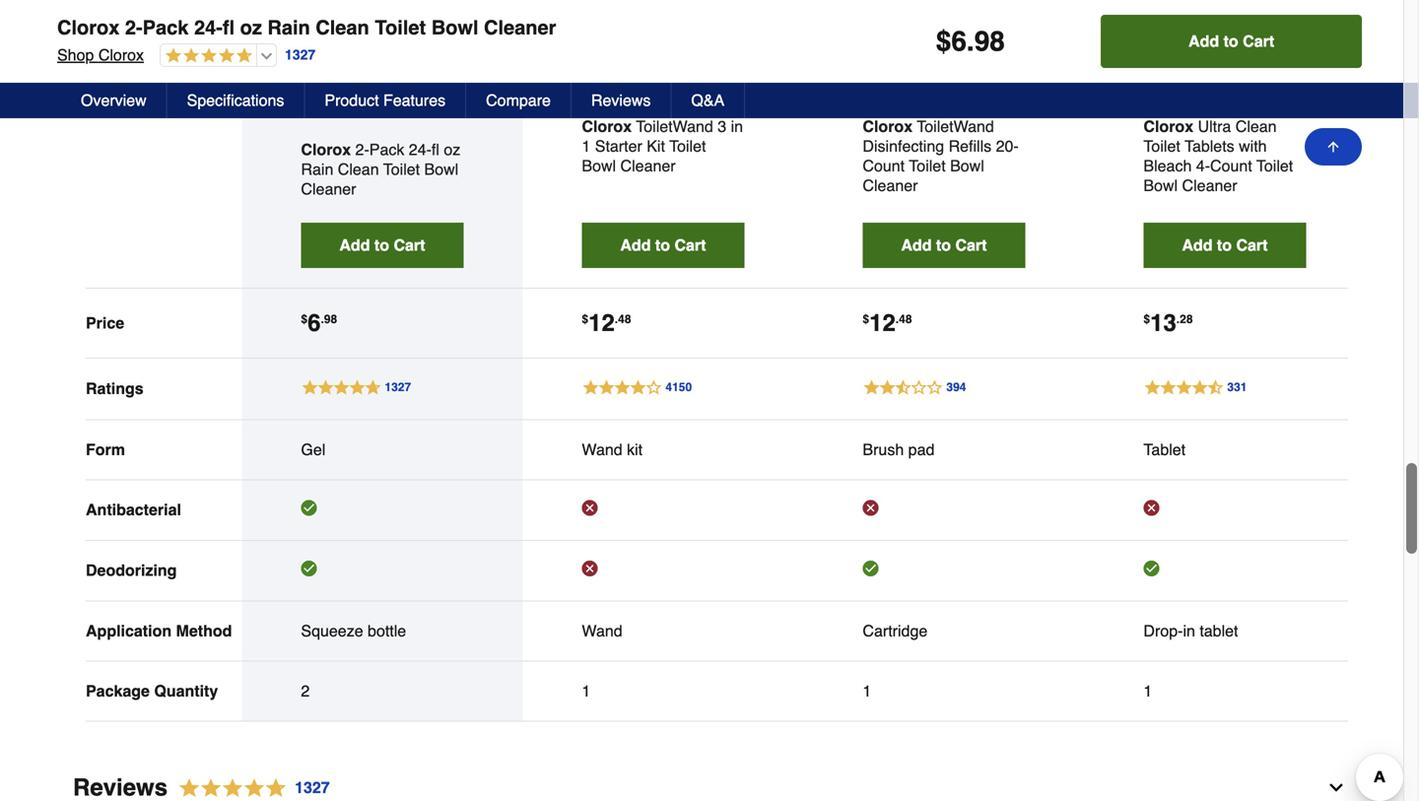 Task type: describe. For each thing, give the bounding box(es) containing it.
application
[[86, 622, 172, 640]]

toilet down with
[[1257, 157, 1294, 175]]

kit
[[627, 441, 643, 459]]

quantity
[[154, 682, 218, 701]]

cell up cartridge cell
[[863, 561, 1026, 581]]

ultra clean toilet tablets with bleach 4-count toilet bowl cleaner
[[1144, 117, 1294, 195]]

1 horizontal spatial $ 6 . 98
[[936, 26, 1006, 57]]

to for toiletwand disinfecting refills 20- count toilet bowl cleaner
[[937, 236, 952, 254]]

0 horizontal spatial pack
[[143, 16, 189, 39]]

cell up bottle
[[301, 561, 464, 581]]

price
[[86, 314, 124, 332]]

arrow up image
[[1326, 139, 1342, 155]]

1 vertical spatial $ 6 . 98
[[301, 310, 337, 337]]

squeeze bottle
[[301, 622, 406, 640]]

oz inside '2-pack 24-fl oz rain clean toilet bowl cleaner'
[[444, 140, 461, 159]]

cleaner up the compare at the top of the page
[[484, 16, 557, 39]]

in inside drop-in tablet "cell"
[[1184, 622, 1196, 640]]

brush pad cell
[[863, 440, 1026, 460]]

package
[[86, 682, 150, 701]]

2 1 cell from the left
[[863, 682, 1026, 702]]

package quantity
[[86, 682, 218, 701]]

cell down wand kit cell at the bottom of page
[[582, 500, 745, 521]]

no image for cell below the tablet cell
[[1144, 500, 1160, 516]]

3 1 cell from the left
[[1144, 682, 1307, 702]]

overview
[[81, 91, 147, 109]]

add to cart button for toiletwand disinfecting refills 20- count toilet bowl cleaner
[[863, 223, 1026, 268]]

13
[[1151, 310, 1177, 337]]

yes image
[[301, 561, 317, 577]]

1 48 from the left
[[618, 313, 632, 326]]

specifications button
[[167, 83, 305, 118]]

0 vertical spatial 4.7 stars image
[[161, 47, 252, 66]]

kit
[[647, 137, 665, 155]]

0 vertical spatial 98
[[975, 26, 1006, 57]]

compare
[[486, 91, 551, 109]]

$ inside $ 13 . 28
[[1144, 313, 1151, 326]]

overview button
[[61, 83, 167, 118]]

wand kit cell
[[582, 440, 745, 460]]

0 horizontal spatial yes image
[[301, 500, 317, 516]]

no image for cell underneath brush pad cell on the bottom
[[863, 500, 879, 516]]

4.7 stars image containing 1327
[[168, 775, 331, 802]]

cartridge
[[863, 622, 928, 640]]

1 for 2nd 1 cell from left
[[863, 682, 872, 701]]

clorox for 2-pack 24-fl oz rain clean toilet bowl cleaner
[[301, 140, 351, 159]]

bottle
[[368, 622, 406, 640]]

cart for 2-pack 24-fl oz rain clean toilet bowl cleaner
[[394, 236, 425, 254]]

20-
[[996, 137, 1019, 155]]

0 vertical spatial rain
[[268, 16, 310, 39]]

2 $ 12 . 48 from the left
[[863, 310, 913, 337]]

count inside toiletwand disinfecting refills 20- count toilet bowl cleaner
[[863, 157, 905, 175]]

cleaner inside ultra clean toilet tablets with bleach 4-count toilet bowl cleaner
[[1183, 176, 1238, 195]]

no image for cell above the 'wand' cell at the bottom of the page
[[582, 561, 598, 577]]

0 horizontal spatial oz
[[240, 16, 262, 39]]

add to cart for ultra clean toilet tablets with bleach 4-count toilet bowl cleaner
[[1183, 236, 1268, 254]]

name
[[86, 63, 129, 82]]

wand for wand kit
[[582, 441, 623, 459]]

4-
[[1197, 157, 1211, 175]]

1 vertical spatial 6
[[308, 310, 321, 337]]

to for ultra clean toilet tablets with bleach 4-count toilet bowl cleaner
[[1218, 236, 1233, 254]]

toilet inside toiletwand 3 in 1 starter kit toilet bowl cleaner
[[670, 137, 706, 155]]

refills
[[949, 137, 992, 155]]

0 horizontal spatial 2-
[[125, 16, 143, 39]]

tablet cell
[[1144, 440, 1307, 460]]

drop-in tablet cell
[[1144, 622, 1307, 641]]

bowl up features
[[432, 16, 479, 39]]

add for toiletwand disinfecting refills 20- count toilet bowl cleaner
[[902, 236, 932, 254]]

add to cart for 2-pack 24-fl oz rain clean toilet bowl cleaner
[[340, 236, 425, 254]]

q&a button
[[672, 83, 746, 118]]

1 inside toiletwand 3 in 1 starter kit toilet bowl cleaner
[[582, 137, 591, 155]]

add to cart button for 2-pack 24-fl oz rain clean toilet bowl cleaner
[[301, 223, 464, 268]]

deodorizing
[[86, 562, 177, 580]]

wand for wand
[[582, 622, 623, 640]]

antibacterial
[[86, 501, 181, 519]]

cleaner inside toiletwand 3 in 1 starter kit toilet bowl cleaner
[[621, 157, 676, 175]]

product features
[[325, 91, 446, 109]]

with
[[1239, 137, 1268, 155]]

cart for ultra clean toilet tablets with bleach 4-count toilet bowl cleaner
[[1237, 236, 1268, 254]]

2
[[301, 682, 310, 701]]

add to cart for toiletwand disinfecting refills 20- count toilet bowl cleaner
[[902, 236, 987, 254]]



Task type: locate. For each thing, give the bounding box(es) containing it.
in inside toiletwand 3 in 1 starter kit toilet bowl cleaner
[[731, 117, 744, 136]]

bowl inside toiletwand disinfecting refills 20- count toilet bowl cleaner
[[951, 157, 985, 175]]

clorox for ultra clean toilet tablets with bleach 4-count toilet bowl cleaner
[[1144, 117, 1194, 136]]

1 horizontal spatial oz
[[444, 140, 461, 159]]

fl inside '2-pack 24-fl oz rain clean toilet bowl cleaner'
[[432, 140, 440, 159]]

24- up specifications at top
[[194, 16, 223, 39]]

starter
[[595, 137, 643, 155]]

clean up product
[[316, 16, 370, 39]]

1 horizontal spatial 48
[[899, 313, 913, 326]]

toiletwand disinfecting refills 20- count toilet bowl cleaner
[[863, 117, 1019, 195]]

2 toiletwand from the left
[[917, 117, 995, 136]]

0 horizontal spatial count
[[863, 157, 905, 175]]

1 for 1st 1 cell
[[582, 682, 591, 701]]

rain inside '2-pack 24-fl oz rain clean toilet bowl cleaner'
[[301, 160, 334, 178]]

squeeze bottle cell
[[301, 622, 464, 641]]

1327 down the 2
[[295, 779, 330, 797]]

48
[[618, 313, 632, 326], [899, 313, 913, 326]]

bowl down refills in the right of the page
[[951, 157, 985, 175]]

1 left starter
[[582, 137, 591, 155]]

wand inside the 'wand' cell
[[582, 622, 623, 640]]

to for 2-pack 24-fl oz rain clean toilet bowl cleaner
[[375, 236, 389, 254]]

toilet
[[375, 16, 426, 39], [670, 137, 706, 155], [1144, 137, 1181, 155], [910, 157, 946, 175], [1257, 157, 1294, 175], [383, 160, 420, 178]]

yes image up cartridge
[[863, 561, 879, 577]]

brush
[[863, 441, 904, 459]]

to
[[1224, 32, 1239, 50], [375, 236, 389, 254], [656, 236, 671, 254], [937, 236, 952, 254], [1218, 236, 1233, 254]]

no image
[[582, 500, 598, 516]]

add to cart button for ultra clean toilet tablets with bleach 4-count toilet bowl cleaner
[[1144, 223, 1307, 268]]

1 cell down cartridge cell
[[863, 682, 1026, 702]]

1 12 from the left
[[589, 310, 615, 337]]

0 vertical spatial $ 6 . 98
[[936, 26, 1006, 57]]

add for ultra clean toilet tablets with bleach 4-count toilet bowl cleaner
[[1183, 236, 1213, 254]]

form
[[86, 441, 125, 459]]

reviews inside button
[[592, 91, 651, 109]]

compare button
[[467, 83, 572, 118]]

1 down drop-
[[1144, 682, 1153, 701]]

tablet
[[1200, 622, 1239, 640]]

drop-in tablet
[[1144, 622, 1239, 640]]

1 toiletwand from the left
[[636, 117, 714, 136]]

drop-
[[1144, 622, 1184, 640]]

clorox 2-pack 24-fl oz rain clean toilet bowl cleaner
[[57, 16, 557, 39]]

1 vertical spatial fl
[[432, 140, 440, 159]]

ratings
[[86, 380, 144, 398]]

0 horizontal spatial toiletwand
[[636, 117, 714, 136]]

1 down cartridge
[[863, 682, 872, 701]]

cleaner inside toiletwand disinfecting refills 20- count toilet bowl cleaner
[[863, 176, 918, 195]]

1 for 1st 1 cell from the right
[[1144, 682, 1153, 701]]

q&a
[[692, 91, 725, 109]]

1 vertical spatial rain
[[301, 160, 334, 178]]

no image down tablet
[[1144, 500, 1160, 516]]

reviews button
[[572, 83, 672, 118]]

pack up shop clorox
[[143, 16, 189, 39]]

0 horizontal spatial $ 6 . 98
[[301, 310, 337, 337]]

to for toiletwand 3 in 1 starter kit toilet bowl cleaner
[[656, 236, 671, 254]]

1 horizontal spatial 6
[[952, 26, 967, 57]]

cleaner
[[484, 16, 557, 39], [621, 157, 676, 175], [863, 176, 918, 195], [1183, 176, 1238, 195], [301, 180, 356, 198]]

oz down features
[[444, 140, 461, 159]]

clean inside '2-pack 24-fl oz rain clean toilet bowl cleaner'
[[338, 160, 379, 178]]

1 horizontal spatial count
[[1211, 157, 1253, 175]]

shop
[[57, 46, 94, 64]]

0 horizontal spatial 6
[[308, 310, 321, 337]]

oz
[[240, 16, 262, 39], [444, 140, 461, 159]]

tablets
[[1185, 137, 1235, 155]]

1 vertical spatial 24-
[[409, 140, 432, 159]]

ultra
[[1199, 117, 1232, 136]]

1 vertical spatial 98
[[324, 313, 337, 326]]

cell down gel cell
[[301, 500, 464, 521]]

1 horizontal spatial fl
[[432, 140, 440, 159]]

wand inside wand kit cell
[[582, 441, 623, 459]]

method
[[176, 622, 232, 640]]

rain down product
[[301, 160, 334, 178]]

pack inside '2-pack 24-fl oz rain clean toilet bowl cleaner'
[[370, 140, 405, 159]]

specifications
[[187, 91, 284, 109]]

1 1 cell from the left
[[582, 682, 745, 702]]

gel cell
[[301, 440, 464, 460]]

clean up with
[[1236, 117, 1277, 136]]

toiletwand up refills in the right of the page
[[917, 117, 995, 136]]

fl
[[223, 16, 235, 39], [432, 140, 440, 159]]

0 vertical spatial wand
[[582, 441, 623, 459]]

1327
[[285, 47, 316, 63], [295, 779, 330, 797]]

no image down brush
[[863, 500, 879, 516]]

0 vertical spatial pack
[[143, 16, 189, 39]]

0 horizontal spatial 98
[[324, 313, 337, 326]]

reviews
[[592, 91, 651, 109], [73, 774, 168, 802]]

0 horizontal spatial fl
[[223, 16, 235, 39]]

2 vertical spatial clean
[[338, 160, 379, 178]]

0 horizontal spatial $ 12 . 48
[[582, 310, 632, 337]]

wand
[[582, 441, 623, 459], [582, 622, 623, 640]]

bowl down bleach at top
[[1144, 176, 1178, 195]]

cell
[[301, 500, 464, 521], [582, 500, 745, 521], [863, 500, 1026, 521], [1144, 500, 1307, 521], [301, 561, 464, 581], [582, 561, 745, 581], [863, 561, 1026, 581], [1144, 561, 1307, 581]]

no image
[[863, 500, 879, 516], [1144, 500, 1160, 516], [582, 561, 598, 577]]

0 horizontal spatial reviews
[[73, 774, 168, 802]]

0 vertical spatial clean
[[316, 16, 370, 39]]

1 cell down drop-in tablet "cell"
[[1144, 682, 1307, 702]]

add for 2-pack 24-fl oz rain clean toilet bowl cleaner
[[340, 236, 370, 254]]

cleaner down kit
[[621, 157, 676, 175]]

0 horizontal spatial 12
[[589, 310, 615, 337]]

$
[[936, 26, 952, 57], [301, 313, 308, 326], [582, 313, 589, 326], [863, 313, 870, 326], [1144, 313, 1151, 326]]

toiletwand up kit
[[636, 117, 714, 136]]

0 vertical spatial reviews
[[592, 91, 651, 109]]

toilet inside toiletwand disinfecting refills 20- count toilet bowl cleaner
[[910, 157, 946, 175]]

toiletwand 3 in 1 starter kit toilet bowl cleaner
[[582, 117, 744, 175]]

1 vertical spatial 2-
[[355, 140, 370, 159]]

0 horizontal spatial 24-
[[194, 16, 223, 39]]

rain
[[268, 16, 310, 39], [301, 160, 334, 178]]

24-
[[194, 16, 223, 39], [409, 140, 432, 159]]

disinfecting
[[863, 137, 945, 155]]

pad
[[909, 441, 935, 459]]

24- down features
[[409, 140, 432, 159]]

$ 6 . 98
[[936, 26, 1006, 57], [301, 310, 337, 337]]

product features button
[[305, 83, 467, 118]]

features
[[384, 91, 446, 109]]

add for toiletwand 3 in 1 starter kit toilet bowl cleaner
[[621, 236, 651, 254]]

1 horizontal spatial 12
[[870, 310, 896, 337]]

count down with
[[1211, 157, 1253, 175]]

in
[[731, 117, 744, 136], [1184, 622, 1196, 640]]

12
[[589, 310, 615, 337], [870, 310, 896, 337]]

2 horizontal spatial yes image
[[1144, 561, 1160, 577]]

0 vertical spatial in
[[731, 117, 744, 136]]

2 horizontal spatial no image
[[1144, 500, 1160, 516]]

24- inside '2-pack 24-fl oz rain clean toilet bowl cleaner'
[[409, 140, 432, 159]]

0 vertical spatial 6
[[952, 26, 967, 57]]

98 inside $ 6 . 98
[[324, 313, 337, 326]]

1 $ 12 . 48 from the left
[[582, 310, 632, 337]]

28
[[1180, 313, 1194, 326]]

clorox for toiletwand disinfecting refills 20- count toilet bowl cleaner
[[863, 117, 913, 136]]

2 cell
[[301, 682, 464, 702]]

3
[[718, 117, 727, 136]]

cell down brush pad cell on the bottom
[[863, 500, 1026, 521]]

1 down the 'wand' cell at the bottom of the page
[[582, 682, 591, 701]]

1 horizontal spatial toiletwand
[[917, 117, 995, 136]]

bowl down starter
[[582, 157, 616, 175]]

0 vertical spatial 2-
[[125, 16, 143, 39]]

clorox up starter
[[582, 117, 632, 136]]

clorox up bleach at top
[[1144, 117, 1194, 136]]

1 horizontal spatial in
[[1184, 622, 1196, 640]]

1 vertical spatial oz
[[444, 140, 461, 159]]

0 vertical spatial oz
[[240, 16, 262, 39]]

cart for toiletwand 3 in 1 starter kit toilet bowl cleaner
[[675, 236, 706, 254]]

bowl inside toiletwand 3 in 1 starter kit toilet bowl cleaner
[[582, 157, 616, 175]]

clean inside ultra clean toilet tablets with bleach 4-count toilet bowl cleaner
[[1236, 117, 1277, 136]]

1 horizontal spatial 98
[[975, 26, 1006, 57]]

1 horizontal spatial $ 12 . 48
[[863, 310, 913, 337]]

fl up specifications at top
[[223, 16, 235, 39]]

cell up the 'wand' cell at the bottom of the page
[[582, 561, 745, 581]]

2- up shop clorox
[[125, 16, 143, 39]]

application method
[[86, 622, 232, 640]]

add to cart button
[[1102, 15, 1363, 68], [301, 223, 464, 268], [582, 223, 745, 268], [863, 223, 1026, 268], [1144, 223, 1307, 268]]

1 horizontal spatial yes image
[[863, 561, 879, 577]]

2 48 from the left
[[899, 313, 913, 326]]

1 count from the left
[[863, 157, 905, 175]]

$ 13 . 28
[[1144, 310, 1194, 337]]

0 horizontal spatial in
[[731, 117, 744, 136]]

pack
[[143, 16, 189, 39], [370, 140, 405, 159]]

1 horizontal spatial no image
[[863, 500, 879, 516]]

1 cell
[[582, 682, 745, 702], [863, 682, 1026, 702], [1144, 682, 1307, 702]]

toilet up bleach at top
[[1144, 137, 1181, 155]]

1 vertical spatial 4.7 stars image
[[168, 775, 331, 802]]

bowl
[[432, 16, 479, 39], [582, 157, 616, 175], [951, 157, 985, 175], [425, 160, 459, 178], [1144, 176, 1178, 195]]

no image down no icon
[[582, 561, 598, 577]]

count
[[863, 157, 905, 175], [1211, 157, 1253, 175]]

clorox up "disinfecting" in the top of the page
[[863, 117, 913, 136]]

4.7 stars image
[[161, 47, 252, 66], [168, 775, 331, 802]]

toiletwand for toilet
[[636, 117, 714, 136]]

pack down product features button
[[370, 140, 405, 159]]

clorox for toiletwand 3 in 1 starter kit toilet bowl cleaner
[[582, 117, 632, 136]]

reviews up starter
[[592, 91, 651, 109]]

count down "disinfecting" in the top of the page
[[863, 157, 905, 175]]

1 cell down the 'wand' cell at the bottom of the page
[[582, 682, 745, 702]]

clorox down product
[[301, 140, 351, 159]]

.
[[967, 26, 975, 57], [321, 313, 324, 326], [615, 313, 618, 326], [896, 313, 899, 326], [1177, 313, 1180, 326]]

toilet down features
[[383, 160, 420, 178]]

cart for toiletwand disinfecting refills 20- count toilet bowl cleaner
[[956, 236, 987, 254]]

2-
[[125, 16, 143, 39], [355, 140, 370, 159]]

1 horizontal spatial reviews
[[592, 91, 651, 109]]

toiletwand inside toiletwand 3 in 1 starter kit toilet bowl cleaner
[[636, 117, 714, 136]]

clorox right shop
[[98, 46, 144, 64]]

cleaner down product
[[301, 180, 356, 198]]

cleaner down 4-
[[1183, 176, 1238, 195]]

2- inside '2-pack 24-fl oz rain clean toilet bowl cleaner'
[[355, 140, 370, 159]]

0 horizontal spatial 1 cell
[[582, 682, 745, 702]]

toiletwand
[[636, 117, 714, 136], [917, 117, 995, 136]]

1 vertical spatial wand
[[582, 622, 623, 640]]

squeeze
[[301, 622, 363, 640]]

add
[[1189, 32, 1220, 50], [340, 236, 370, 254], [621, 236, 651, 254], [902, 236, 932, 254], [1183, 236, 1213, 254]]

2 count from the left
[[1211, 157, 1253, 175]]

2 12 from the left
[[870, 310, 896, 337]]

in left tablet on the right bottom
[[1184, 622, 1196, 640]]

bowl inside '2-pack 24-fl oz rain clean toilet bowl cleaner'
[[425, 160, 459, 178]]

1 horizontal spatial 2-
[[355, 140, 370, 159]]

bowl inside ultra clean toilet tablets with bleach 4-count toilet bowl cleaner
[[1144, 176, 1178, 195]]

1
[[582, 137, 591, 155], [582, 682, 591, 701], [863, 682, 872, 701], [1144, 682, 1153, 701]]

brush pad
[[863, 441, 935, 459]]

tablet
[[1144, 441, 1186, 459]]

chevron down image
[[1327, 778, 1347, 798]]

clorox up shop clorox
[[57, 16, 120, 39]]

toilet down "disinfecting" in the top of the page
[[910, 157, 946, 175]]

1 horizontal spatial 1 cell
[[863, 682, 1026, 702]]

add to cart button for toiletwand 3 in 1 starter kit toilet bowl cleaner
[[582, 223, 745, 268]]

0 vertical spatial 1327
[[285, 47, 316, 63]]

gel
[[301, 441, 326, 459]]

rain up specifications button
[[268, 16, 310, 39]]

wand kit
[[582, 441, 643, 459]]

yes image up drop-
[[1144, 561, 1160, 577]]

0 horizontal spatial no image
[[582, 561, 598, 577]]

$ inside $ 6 . 98
[[301, 313, 308, 326]]

1327 down clorox 2-pack 24-fl oz rain clean toilet bowl cleaner
[[285, 47, 316, 63]]

2- down product
[[355, 140, 370, 159]]

yes image
[[301, 500, 317, 516], [863, 561, 879, 577], [1144, 561, 1160, 577]]

bowl down features
[[425, 160, 459, 178]]

oz up specifications at top
[[240, 16, 262, 39]]

product
[[325, 91, 379, 109]]

cell up drop-in tablet "cell"
[[1144, 561, 1307, 581]]

0 vertical spatial 24-
[[194, 16, 223, 39]]

. inside $ 13 . 28
[[1177, 313, 1180, 326]]

count inside ultra clean toilet tablets with bleach 4-count toilet bowl cleaner
[[1211, 157, 1253, 175]]

toiletwand for bowl
[[917, 117, 995, 136]]

toiletwand inside toiletwand disinfecting refills 20- count toilet bowl cleaner
[[917, 117, 995, 136]]

$ 12 . 48
[[582, 310, 632, 337], [863, 310, 913, 337]]

clean
[[316, 16, 370, 39], [1236, 117, 1277, 136], [338, 160, 379, 178]]

cleaner down "disinfecting" in the top of the page
[[863, 176, 918, 195]]

2 horizontal spatial 1 cell
[[1144, 682, 1307, 702]]

clorox
[[57, 16, 120, 39], [98, 46, 144, 64], [582, 117, 632, 136], [863, 117, 913, 136], [1144, 117, 1194, 136], [301, 140, 351, 159]]

in right the 3
[[731, 117, 744, 136]]

cleaner inside '2-pack 24-fl oz rain clean toilet bowl cleaner'
[[301, 180, 356, 198]]

toilet right kit
[[670, 137, 706, 155]]

0 vertical spatial fl
[[223, 16, 235, 39]]

yes image down gel
[[301, 500, 317, 516]]

clean down product
[[338, 160, 379, 178]]

2 wand from the top
[[582, 622, 623, 640]]

cartridge cell
[[863, 622, 1026, 641]]

toilet inside '2-pack 24-fl oz rain clean toilet bowl cleaner'
[[383, 160, 420, 178]]

cell down the tablet cell
[[1144, 500, 1307, 521]]

wand cell
[[582, 622, 745, 641]]

shop clorox
[[57, 46, 144, 64]]

cart
[[1243, 32, 1275, 50], [394, 236, 425, 254], [675, 236, 706, 254], [956, 236, 987, 254], [1237, 236, 1268, 254]]

1 vertical spatial pack
[[370, 140, 405, 159]]

98
[[975, 26, 1006, 57], [324, 313, 337, 326]]

1 wand from the top
[[582, 441, 623, 459]]

1 vertical spatial reviews
[[73, 774, 168, 802]]

1 vertical spatial clean
[[1236, 117, 1277, 136]]

fl down features
[[432, 140, 440, 159]]

6
[[952, 26, 967, 57], [308, 310, 321, 337]]

1 horizontal spatial pack
[[370, 140, 405, 159]]

bleach
[[1144, 157, 1192, 175]]

add to cart for toiletwand 3 in 1 starter kit toilet bowl cleaner
[[621, 236, 706, 254]]

2-pack 24-fl oz rain clean toilet bowl cleaner
[[301, 140, 461, 198]]

1 horizontal spatial 24-
[[409, 140, 432, 159]]

reviews down 'package'
[[73, 774, 168, 802]]

1 vertical spatial 1327
[[295, 779, 330, 797]]

0 horizontal spatial 48
[[618, 313, 632, 326]]

toilet up features
[[375, 16, 426, 39]]

add to cart
[[1189, 32, 1275, 50], [340, 236, 425, 254], [621, 236, 706, 254], [902, 236, 987, 254], [1183, 236, 1268, 254]]

1 vertical spatial in
[[1184, 622, 1196, 640]]



Task type: vqa. For each thing, say whether or not it's contained in the screenshot.


